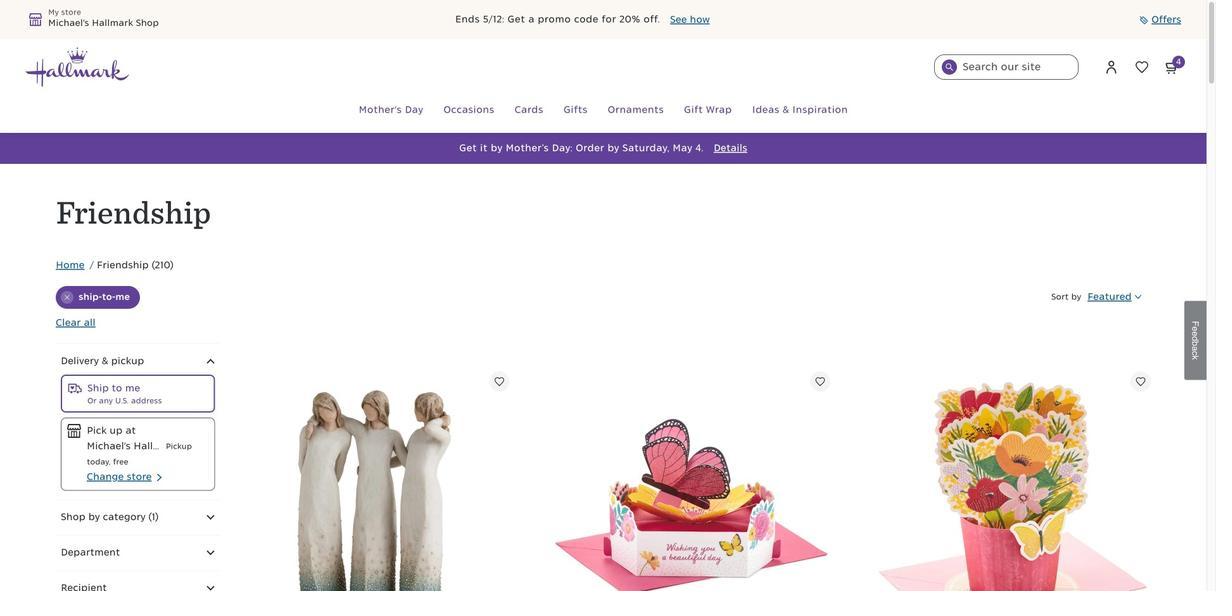 Task type: locate. For each thing, give the bounding box(es) containing it.
search image
[[946, 63, 953, 71]]

beautiful you flower bouquet 3d pop-up card image
[[874, 367, 1151, 592]]

None search field
[[934, 54, 1079, 80]]

main menu. menu bar
[[25, 87, 1181, 133]]

my account dropdown menu image
[[1104, 60, 1119, 75]]

store-pickup checkbox
[[67, 424, 209, 470]]



Task type: describe. For each thing, give the bounding box(es) containing it.
remove filter ship-to-me (buyable channel) image
[[65, 295, 70, 300]]

beautiful day butterfly and flowers 3d pop-up card image
[[553, 367, 830, 592]]

ship-to-me checkbox
[[67, 381, 209, 407]]

delivery & pickup element
[[56, 344, 220, 500]]

Search search field
[[934, 54, 1079, 80]]

hallmark logo image
[[25, 48, 129, 87]]

willow tree® by my side figurine image
[[233, 367, 510, 592]]



Task type: vqa. For each thing, say whether or not it's contained in the screenshot.
the rightmost Gift Wrap link
no



